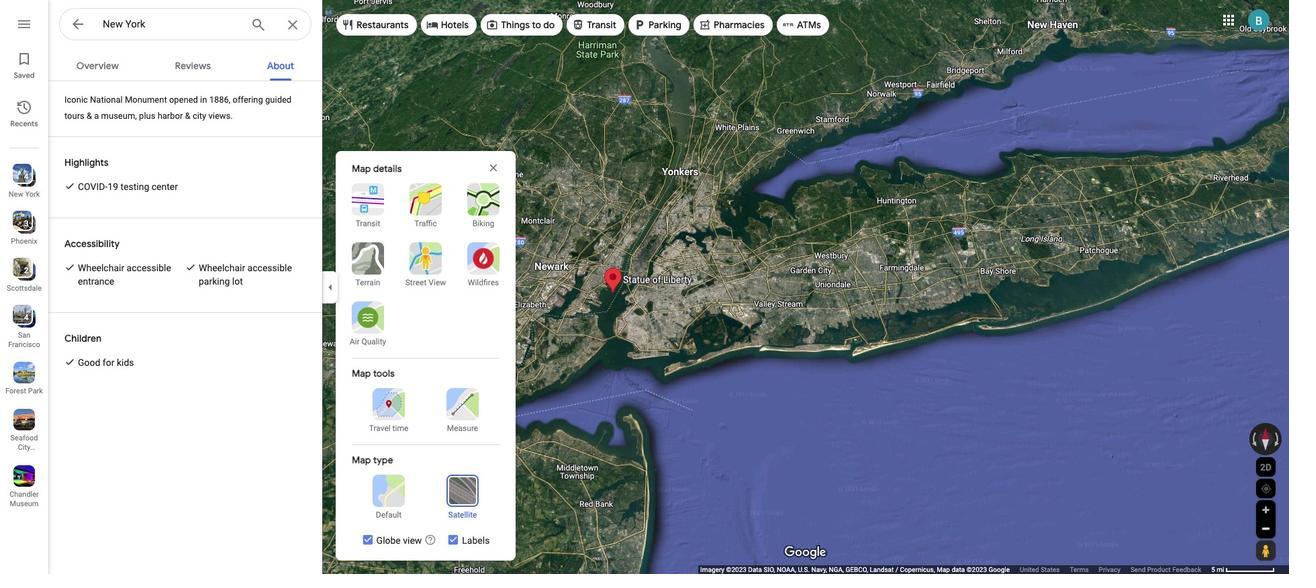 Task type: describe. For each thing, give the bounding box(es) containing it.
covid-19 testing center
[[78, 181, 178, 192]]

view
[[403, 535, 422, 546]]

things to do
[[501, 19, 555, 31]]

globe
[[376, 535, 401, 546]]

chandler
[[9, 490, 39, 499]]

traffic
[[414, 219, 437, 228]]

google
[[989, 566, 1010, 574]]

google account: brad klo  
(klobrad84@gmail.com) image
[[1248, 9, 1270, 31]]

about button
[[256, 48, 305, 81]]

wildfires button
[[459, 242, 508, 288]]

0 horizontal spatial transit button
[[344, 183, 392, 229]]

chandler museum button
[[0, 460, 48, 511]]

mi
[[1217, 566, 1225, 574]]

good for kids
[[78, 357, 134, 368]]

/
[[896, 566, 899, 574]]

map for map type
[[352, 454, 371, 466]]

supermarket
[[5, 453, 47, 461]]

parking
[[199, 276, 230, 287]]

0 vertical spatial transit button
[[567, 9, 625, 41]]

things to do button
[[481, 9, 563, 41]]

a
[[94, 111, 99, 121]]

traffic button
[[402, 183, 450, 229]]

air quality button
[[344, 302, 392, 347]]

show street view coverage image
[[1257, 541, 1275, 561]]

3
[[24, 219, 29, 228]]

air
[[350, 337, 360, 347]]

biking
[[473, 219, 495, 228]]

4 for new
[[24, 172, 29, 181]]

nga,
[[829, 566, 844, 574]]

 button
[[59, 8, 97, 43]]

5 mi
[[1212, 566, 1225, 574]]

seafood city supermarket
[[5, 434, 47, 461]]

has wheelchair accessible entrance element
[[78, 261, 185, 288]]

recents button
[[0, 94, 48, 132]]

travel time button
[[359, 388, 418, 434]]

in
[[200, 95, 207, 105]]

map type
[[352, 454, 393, 466]]

1 ©2023 from the left
[[726, 566, 747, 574]]

2
[[24, 266, 29, 275]]

send product feedback button
[[1131, 565, 1202, 574]]

 search field
[[59, 8, 312, 43]]

measure button
[[433, 388, 492, 434]]

new
[[9, 190, 23, 199]]

restaurants button
[[336, 9, 417, 41]]

testing
[[121, 181, 149, 192]]

zoom out image
[[1261, 524, 1271, 534]]

children
[[64, 332, 102, 345]]

opened
[[169, 95, 198, 105]]

offering
[[233, 95, 263, 105]]

iconic national monument opened in 1886, offering guided tours & a museum, plus harbor & city views.
[[64, 95, 292, 121]]

satellite
[[448, 510, 477, 520]]

imagery ©2023 data sio, noaa, u.s. navy, nga, gebco, landsat / copernicus, map data ©2023 google
[[701, 566, 1010, 574]]

map for map tools
[[352, 367, 371, 379]]

forest park
[[5, 387, 43, 396]]

harbor
[[158, 111, 183, 121]]

for
[[103, 357, 114, 368]]

quality
[[362, 337, 386, 347]]

Default radio
[[359, 475, 418, 520]]

to
[[532, 19, 541, 31]]

about
[[267, 60, 294, 72]]

type
[[373, 454, 393, 466]]

good
[[78, 357, 100, 368]]

navy,
[[812, 566, 827, 574]]

close image
[[488, 162, 500, 174]]

3 places element
[[14, 218, 29, 230]]

collapse side panel image
[[323, 280, 338, 294]]

4 for san
[[24, 313, 29, 322]]

map left data
[[937, 566, 950, 574]]

museum
[[10, 500, 39, 508]]

statue of liberty main content
[[48, 48, 322, 574]]

atms button
[[777, 9, 829, 41]]

time
[[393, 424, 409, 433]]

travel time
[[369, 424, 409, 433]]

terms button
[[1070, 565, 1089, 574]]

none field inside 'new york' field
[[103, 16, 240, 32]]

tours
[[64, 111, 84, 121]]

product
[[1148, 566, 1171, 574]]

united states button
[[1020, 565, 1060, 574]]

street
[[405, 278, 427, 287]]

terrain
[[356, 278, 380, 287]]

york
[[25, 190, 40, 199]]

5
[[1212, 566, 1215, 574]]

globe view
[[376, 535, 422, 546]]

19
[[108, 181, 118, 192]]

hotels
[[441, 19, 469, 31]]

states
[[1041, 566, 1060, 574]]

lot
[[232, 276, 243, 287]]

has wheelchair accessible parking lot element
[[199, 261, 306, 288]]

chandler museum
[[9, 490, 39, 508]]



Task type: vqa. For each thing, say whether or not it's contained in the screenshot.
the 
no



Task type: locate. For each thing, give the bounding box(es) containing it.
New York field
[[59, 8, 312, 41]]

Globe view checkbox
[[362, 534, 422, 547]]

& left city
[[185, 111, 191, 121]]

1 vertical spatial transit button
[[344, 183, 392, 229]]

guided
[[265, 95, 292, 105]]

measure
[[447, 424, 478, 433]]

wheelchair up 'entrance'
[[78, 263, 124, 273]]

footer inside google maps element
[[701, 565, 1212, 574]]

transit up the terrain "button"
[[356, 219, 380, 228]]

imagery
[[701, 566, 725, 574]]

wheelchair inside wheelchair accessible parking lot
[[199, 263, 245, 273]]

zoom in image
[[1261, 505, 1271, 515]]

1 horizontal spatial transit
[[587, 19, 617, 31]]

1 vertical spatial transit
[[356, 219, 380, 228]]

list containing saved
[[0, 0, 48, 574]]

atms
[[797, 19, 821, 31]]

0 horizontal spatial wheelchair
[[78, 263, 124, 273]]

0 horizontal spatial transit
[[356, 219, 380, 228]]

transit button
[[567, 9, 625, 41], [344, 183, 392, 229]]

plus
[[139, 111, 155, 121]]

google maps element
[[0, 0, 1289, 574]]

scottsdale
[[7, 284, 42, 293]]

tab list
[[48, 48, 322, 81]]

1 horizontal spatial &
[[185, 111, 191, 121]]

saved button
[[0, 46, 48, 83]]

cannot access your location image
[[1261, 483, 1273, 495]]

2 4 places element from the top
[[14, 312, 29, 324]]

4 places element up new york on the top of page
[[14, 171, 29, 183]]

recents
[[10, 119, 38, 128]]

4 places element for san
[[14, 312, 29, 324]]

wheelchair inside 'wheelchair accessible entrance'
[[78, 263, 124, 273]]

tools
[[373, 367, 395, 379]]

1 accessible from the left
[[127, 263, 171, 273]]

default
[[376, 510, 402, 520]]

Satellite radio
[[433, 475, 492, 520]]

reviews button
[[164, 48, 222, 81]]

wheelchair accessible parking lot
[[199, 263, 292, 287]]

hotels button
[[421, 9, 477, 41]]

map tools
[[352, 367, 395, 379]]

2 4 from the top
[[24, 313, 29, 322]]

terrain button
[[344, 242, 392, 288]]

1886,
[[209, 95, 231, 105]]

forest
[[5, 387, 26, 396]]

0 horizontal spatial ©2023
[[726, 566, 747, 574]]

5 mi button
[[1212, 566, 1275, 574]]


[[70, 15, 86, 34]]

accessible for wheelchair accessible parking lot
[[248, 263, 292, 273]]

4 places element for new
[[14, 171, 29, 183]]

2 places element
[[14, 265, 29, 277]]

privacy
[[1099, 566, 1121, 574]]

None field
[[103, 16, 240, 32]]

©2023 left data
[[726, 566, 747, 574]]

biking button
[[459, 183, 508, 229]]

zoom out and see the world in 3d tooltip
[[425, 534, 437, 546]]

seafood city supermarket button
[[0, 404, 48, 461]]

city
[[18, 443, 30, 452]]

4 places element
[[14, 171, 29, 183], [14, 312, 29, 324]]

about statue of liberty region
[[48, 81, 322, 574]]

restaurants
[[357, 19, 409, 31]]

1 4 places element from the top
[[14, 171, 29, 183]]

parking button
[[629, 9, 690, 41]]

highlights
[[64, 156, 109, 169]]

transit button right do
[[567, 9, 625, 41]]

0 horizontal spatial &
[[87, 111, 92, 121]]

2d
[[1261, 462, 1272, 472]]

sio,
[[764, 566, 775, 574]]

data
[[748, 566, 762, 574]]

covid-
[[78, 181, 108, 192]]

menu image
[[16, 16, 32, 32]]

data
[[952, 566, 965, 574]]

kids
[[117, 357, 134, 368]]

©2023 right data
[[967, 566, 987, 574]]

overview button
[[66, 48, 130, 81]]

wheelchair up parking at the left of the page
[[199, 263, 245, 273]]

iconic
[[64, 95, 88, 105]]

2 ©2023 from the left
[[967, 566, 987, 574]]

things
[[501, 19, 530, 31]]

gebco,
[[846, 566, 868, 574]]

list
[[0, 0, 48, 574]]

san francisco
[[8, 331, 40, 349]]

do
[[543, 19, 555, 31]]

center
[[152, 181, 178, 192]]

2 wheelchair from the left
[[199, 263, 245, 273]]

wildfires
[[468, 278, 499, 287]]

copernicus,
[[900, 566, 935, 574]]

1 horizontal spatial transit button
[[567, 9, 625, 41]]

accessible inside 'wheelchair accessible entrance'
[[127, 263, 171, 273]]

map for map details
[[352, 163, 371, 175]]

footer
[[701, 565, 1212, 574]]

map
[[352, 163, 371, 175], [352, 367, 371, 379], [352, 454, 371, 466], [937, 566, 950, 574]]

2d button
[[1257, 457, 1276, 477]]

map left "type"
[[352, 454, 371, 466]]

privacy button
[[1099, 565, 1121, 574]]

covid-19 testing center element
[[78, 180, 178, 193]]

map details
[[352, 163, 402, 175]]

1 & from the left
[[87, 111, 92, 121]]

transit button down 'map details'
[[344, 183, 392, 229]]

1 horizontal spatial wheelchair
[[199, 263, 245, 273]]

1 4 from the top
[[24, 172, 29, 181]]

0 vertical spatial 4 places element
[[14, 171, 29, 183]]

wheelchair for parking
[[199, 263, 245, 273]]

map left tools
[[352, 367, 371, 379]]

4 up san
[[24, 313, 29, 322]]

feedback
[[1173, 566, 1202, 574]]

tab list inside google maps element
[[48, 48, 322, 81]]

4 up new york on the top of page
[[24, 172, 29, 181]]

©2023
[[726, 566, 747, 574], [967, 566, 987, 574]]

1 vertical spatial 4
[[24, 313, 29, 322]]

Labels checkbox
[[448, 534, 490, 547]]

2 accessible from the left
[[248, 263, 292, 273]]

1 horizontal spatial ©2023
[[967, 566, 987, 574]]

2 & from the left
[[185, 111, 191, 121]]

& left a
[[87, 111, 92, 121]]

transit right do
[[587, 19, 617, 31]]

1 wheelchair from the left
[[78, 263, 124, 273]]

wheelchair
[[78, 263, 124, 273], [199, 263, 245, 273]]

united
[[1020, 566, 1039, 574]]

reviews
[[175, 60, 211, 72]]

1 horizontal spatial accessible
[[248, 263, 292, 273]]

wheelchair for entrance
[[78, 263, 124, 273]]

transit
[[587, 19, 617, 31], [356, 219, 380, 228]]

accessible inside wheelchair accessible parking lot
[[248, 263, 292, 273]]

0 vertical spatial 4
[[24, 172, 29, 181]]

tab list containing overview
[[48, 48, 322, 81]]

4
[[24, 172, 29, 181], [24, 313, 29, 322]]

1 vertical spatial 4 places element
[[14, 312, 29, 324]]

0 horizontal spatial accessible
[[127, 263, 171, 273]]

park
[[28, 387, 43, 396]]

0 vertical spatial transit
[[587, 19, 617, 31]]

good for kids element
[[78, 356, 134, 369]]

map left details
[[352, 163, 371, 175]]

noaa,
[[777, 566, 796, 574]]

details
[[373, 163, 402, 175]]

seafood
[[10, 434, 38, 443]]

footer containing imagery ©2023 data sio, noaa, u.s. navy, nga, gebco, landsat / copernicus, map data ©2023 google
[[701, 565, 1212, 574]]

street view button
[[402, 242, 450, 288]]

pharmacies
[[714, 19, 765, 31]]

wheelchair accessible entrance
[[78, 263, 171, 287]]

accessible for wheelchair accessible entrance
[[127, 263, 171, 273]]

overview
[[76, 60, 119, 72]]

phoenix
[[11, 237, 37, 246]]

4 places element up san
[[14, 312, 29, 324]]



